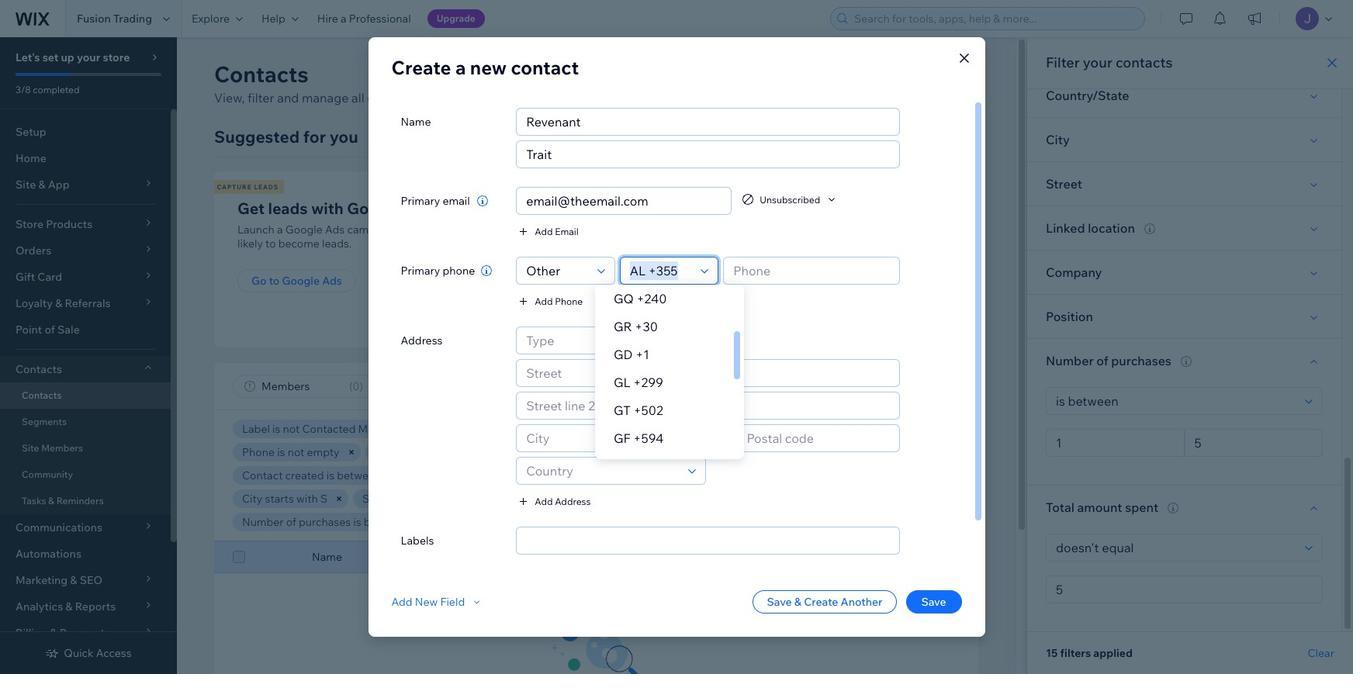 Task type: describe. For each thing, give the bounding box(es) containing it.
launch
[[238, 223, 275, 237]]

starts
[[265, 492, 294, 506]]

leads
[[268, 199, 308, 218]]

to inside button
[[269, 274, 280, 288]]

2 type field from the top
[[522, 328, 678, 354]]

contacts inside "grow your contact list add contacts by importing them via gmail or a csv file."
[[697, 223, 741, 237]]

country/state for country/state
[[1046, 88, 1130, 103]]

import contacts button
[[674, 269, 786, 293]]

target
[[413, 223, 444, 237]]

google inside go to google ads button
[[282, 274, 320, 288]]

3/8
[[16, 84, 31, 95]]

of for number of purchases
[[1097, 353, 1109, 369]]

assignee is jacob simon
[[570, 446, 696, 460]]

1 vertical spatial ads
[[325, 223, 345, 237]]

more
[[670, 183, 692, 191]]

members
[[41, 442, 83, 454]]

(
[[349, 380, 353, 394]]

new
[[415, 595, 438, 609]]

filter
[[248, 90, 274, 106]]

subscriber
[[519, 422, 573, 436]]

home link
[[0, 145, 171, 172]]

total amount spent
[[1046, 500, 1159, 515]]

+502
[[634, 403, 663, 418]]

primary for primary phone
[[401, 264, 440, 278]]

select an option field for number of purchases
[[1052, 388, 1301, 414]]

site
[[22, 442, 39, 454]]

your right the filter
[[1083, 54, 1113, 71]]

a inside "grow your contact list add contacts by importing them via gmail or a csv file."
[[902, 223, 908, 237]]

your inside contacts view, filter and manage all of your site's customers and leads. learn more
[[382, 90, 408, 106]]

capture leads
[[217, 183, 279, 191]]

by
[[744, 223, 756, 237]]

gl
[[614, 375, 631, 390]]

1 vertical spatial google
[[285, 223, 323, 237]]

contacts button
[[0, 356, 171, 383]]

2 5 from the left
[[611, 515, 617, 529]]

contact inside button
[[913, 67, 960, 82]]

email deliverability status is inactive
[[741, 422, 923, 436]]

grow
[[674, 199, 714, 218]]

empty for phone is not empty
[[307, 446, 340, 460]]

get more contacts
[[653, 183, 735, 191]]

upgrade
[[437, 12, 476, 24]]

a inside get leads with google ads launch a google ads campaign to target people likely to become leads.
[[277, 223, 283, 237]]

gf +594
[[614, 431, 664, 446]]

more
[[603, 90, 633, 106]]

field
[[440, 595, 465, 609]]

list
[[815, 199, 837, 218]]

add inside "grow your contact list add contacts by importing them via gmail or a csv file."
[[674, 223, 695, 237]]

manage
[[302, 90, 349, 106]]

contacts inside contacts link
[[22, 390, 62, 401]]

1 horizontal spatial clear button
[[1308, 647, 1335, 661]]

help
[[262, 12, 286, 26]]

of for number of purchases is between 1 and 5
[[286, 515, 296, 529]]

created
[[285, 469, 324, 483]]

label
[[242, 422, 270, 436]]

0 vertical spatial clear
[[654, 516, 678, 528]]

leads. inside contacts view, filter and manage all of your site's customers and leads. learn more
[[530, 90, 564, 106]]

setup link
[[0, 119, 171, 145]]

email
[[443, 194, 470, 208]]

add for add address
[[535, 496, 553, 507]]

community link
[[0, 462, 171, 488]]

contact created is between dec 22, 2023 and dec 10, 2023
[[242, 469, 537, 483]]

1 vertical spatial clear
[[1308, 647, 1335, 661]]

create contact
[[871, 67, 960, 82]]

1 2023 from the left
[[423, 469, 448, 483]]

0 vertical spatial name
[[401, 115, 431, 129]]

customers
[[442, 90, 503, 106]]

select an option field for total amount spent
[[1052, 535, 1301, 561]]

tasks & reminders
[[22, 495, 104, 507]]

create for create a new contact
[[392, 56, 451, 79]]

contacts inside contacts dropdown button
[[16, 362, 62, 376]]

deliverability
[[771, 422, 837, 436]]

csv
[[674, 237, 696, 251]]

email for email subscriber status is never subscribed
[[489, 422, 516, 436]]

algeria
[[824, 469, 860, 483]]

hire a professional
[[317, 12, 411, 26]]

primary phone
[[401, 264, 475, 278]]

spent for total amount spent is not 5
[[550, 515, 579, 529]]

15 filters applied
[[1046, 647, 1133, 661]]

1 type field from the top
[[522, 258, 593, 284]]

and right 1
[[418, 515, 437, 529]]

importing
[[758, 223, 808, 237]]

street for street
[[1046, 176, 1083, 192]]

and right filter on the top of the page
[[277, 90, 299, 106]]

Search... field
[[793, 376, 955, 397]]

site's
[[410, 90, 439, 106]]

list containing get leads with google ads
[[212, 172, 1082, 348]]

amount for total amount spent
[[1078, 500, 1123, 515]]

Street line 2 (Optional) field
[[522, 393, 895, 419]]

0
[[353, 380, 360, 394]]

tasks & reminders link
[[0, 488, 171, 515]]

From number field
[[1052, 430, 1179, 456]]

purchases for number of purchases is between 1 and 5
[[299, 515, 351, 529]]

street for street is not empty
[[363, 492, 394, 506]]

First name field
[[522, 109, 895, 135]]

10,
[[495, 469, 509, 483]]

with for s
[[296, 492, 318, 506]]

Street field
[[522, 360, 895, 387]]

+1 for gu +1
[[635, 459, 649, 474]]

sale
[[57, 323, 80, 337]]

contacts inside import contacts button
[[725, 274, 772, 288]]

amount for total amount spent is not 5
[[508, 515, 547, 529]]

Country field
[[522, 458, 684, 484]]

of for point of sale
[[45, 323, 55, 337]]

to left target
[[400, 223, 410, 237]]

linked for linked location
[[1046, 220, 1086, 236]]

save & create another button
[[753, 591, 897, 614]]

City field
[[522, 425, 701, 452]]

gu +1
[[614, 459, 649, 474]]

gr
[[614, 319, 632, 335]]

( 0 )
[[349, 380, 363, 394]]

save for save & create another
[[767, 595, 792, 609]]

filter
[[1046, 54, 1080, 71]]

set
[[42, 50, 58, 64]]

total amount spent is not 5
[[481, 515, 617, 529]]

fusion trading
[[77, 12, 152, 26]]

number for number of purchases is between 1 and 5
[[242, 515, 284, 529]]

address inside 'button'
[[555, 496, 591, 507]]

new
[[470, 56, 507, 79]]

gf
[[614, 431, 631, 446]]

not for phone is not empty
[[288, 446, 305, 460]]

a left new
[[456, 56, 466, 79]]

phone for phone
[[629, 550, 661, 564]]

gt +502
[[614, 403, 663, 418]]

to right likely
[[266, 237, 276, 251]]

go
[[251, 274, 267, 288]]

Enter a value number field
[[1052, 577, 1318, 603]]

country/state for country/state is algeria
[[739, 469, 811, 483]]

status down customers
[[420, 446, 451, 460]]

let's set up your store
[[16, 50, 130, 64]]

never
[[619, 422, 648, 436]]

number of purchases
[[1046, 353, 1172, 369]]

+594
[[633, 431, 664, 446]]

add email
[[535, 225, 579, 237]]

1
[[411, 515, 416, 529]]

leads. inside get leads with google ads launch a google ads campaign to target people likely to become leads.
[[322, 237, 352, 251]]

create contact button
[[839, 61, 979, 88]]

0 vertical spatial ads
[[405, 199, 434, 218]]

gu
[[614, 459, 633, 474]]

22,
[[406, 469, 421, 483]]

let's
[[16, 50, 40, 64]]

import
[[688, 274, 723, 288]]

you
[[330, 127, 358, 147]]

member
[[492, 446, 535, 460]]

list box containing gq +240
[[595, 285, 744, 480]]

get
[[653, 183, 668, 191]]

professional
[[349, 12, 411, 26]]

last
[[644, 469, 662, 483]]

& for create
[[795, 595, 802, 609]]

Last name field
[[522, 141, 895, 168]]

add new field button
[[392, 595, 484, 609]]



Task type: locate. For each thing, give the bounding box(es) containing it.
amount down from number field
[[1078, 500, 1123, 515]]

0 vertical spatial select an option field
[[1052, 388, 1301, 414]]

email
[[555, 225, 579, 237], [489, 422, 516, 436], [741, 422, 769, 436], [486, 550, 514, 564]]

automations link
[[0, 541, 171, 567]]

member up save button
[[907, 550, 950, 564]]

amount down add address 'button'
[[508, 515, 547, 529]]

a left "member"
[[483, 446, 489, 460]]

purchases
[[1112, 353, 1172, 369], [299, 515, 351, 529]]

0 vertical spatial contacts
[[1116, 54, 1173, 71]]

1 horizontal spatial country/state
[[1046, 88, 1130, 103]]

status up assignee
[[575, 422, 606, 436]]

total for total amount spent is not 5
[[481, 515, 506, 529]]

1 horizontal spatial spent
[[1126, 500, 1159, 515]]

2 select an option field from the top
[[1052, 535, 1301, 561]]

1 horizontal spatial empty
[[426, 492, 459, 506]]

2 +1 from the top
[[635, 459, 649, 474]]

2023 right 22,
[[423, 469, 448, 483]]

& for reminders
[[48, 495, 54, 507]]

tasks
[[22, 495, 46, 507]]

between
[[337, 469, 381, 483], [364, 515, 408, 529]]

member for member status
[[907, 550, 950, 564]]

email down email field at the top of page
[[555, 225, 579, 237]]

contacts up segments
[[22, 390, 62, 401]]

0 vertical spatial address
[[401, 334, 443, 348]]

not for street is not empty
[[407, 492, 424, 506]]

city left starts
[[242, 492, 263, 506]]

2 vertical spatial ads
[[322, 274, 342, 288]]

0 horizontal spatial address
[[401, 334, 443, 348]]

1 horizontal spatial contacts
[[1116, 54, 1173, 71]]

Phone field
[[729, 258, 895, 284]]

1 horizontal spatial street
[[1046, 176, 1083, 192]]

reminders
[[56, 495, 104, 507]]

2 dec from the left
[[472, 469, 492, 483]]

address
[[401, 334, 443, 348], [555, 496, 591, 507], [772, 550, 813, 564]]

access
[[96, 647, 132, 661]]

linked location doesn't equal any of hickory drive
[[494, 492, 744, 506]]

& left another
[[795, 595, 802, 609]]

contacts down point of sale
[[16, 362, 62, 376]]

0 horizontal spatial street
[[363, 492, 394, 506]]

to
[[400, 223, 410, 237], [266, 237, 276, 251], [269, 274, 280, 288]]

help button
[[252, 0, 308, 37]]

2 primary from the top
[[401, 264, 440, 278]]

)
[[360, 380, 363, 394]]

country/state down filter your contacts
[[1046, 88, 1130, 103]]

Email field
[[522, 188, 727, 214]]

street up linked location
[[1046, 176, 1083, 192]]

0 vertical spatial empty
[[307, 446, 340, 460]]

contact up learn
[[511, 56, 579, 79]]

1 vertical spatial leads.
[[322, 237, 352, 251]]

email for email deliverability status is inactive
[[741, 422, 769, 436]]

1 vertical spatial type field
[[522, 328, 678, 354]]

+1 for gd +1
[[636, 347, 649, 362]]

city for city starts with s
[[242, 492, 263, 506]]

with left s
[[296, 492, 318, 506]]

Select an option field
[[1052, 388, 1301, 414], [1052, 535, 1301, 561]]

name down site's
[[401, 115, 431, 129]]

and right me
[[377, 422, 396, 436]]

your
[[77, 50, 100, 64], [1083, 54, 1113, 71], [382, 90, 408, 106], [717, 199, 751, 218]]

dec left 10,
[[472, 469, 492, 483]]

+299
[[633, 375, 663, 390]]

1 horizontal spatial contact
[[913, 67, 960, 82]]

empty
[[307, 446, 340, 460], [426, 492, 459, 506]]

0 horizontal spatial create
[[392, 56, 451, 79]]

1 vertical spatial location
[[530, 492, 571, 506]]

quick access button
[[45, 647, 132, 661]]

hickory
[[677, 492, 715, 506]]

save button
[[906, 591, 962, 614]]

birthdate in the last 90 days
[[564, 469, 704, 483]]

number
[[1046, 353, 1094, 369], [242, 515, 284, 529]]

0 vertical spatial city
[[1046, 132, 1070, 147]]

file.
[[699, 237, 716, 251]]

contacts
[[1116, 54, 1173, 71], [697, 223, 741, 237]]

2 2023 from the left
[[512, 469, 537, 483]]

your right up
[[77, 50, 100, 64]]

& right tasks
[[48, 495, 54, 507]]

2 vertical spatial phone
[[629, 550, 661, 564]]

city for city
[[1046, 132, 1070, 147]]

1 horizontal spatial save
[[922, 595, 947, 609]]

1 vertical spatial primary
[[401, 264, 440, 278]]

To number field
[[1190, 430, 1318, 456]]

and
[[277, 90, 299, 106], [506, 90, 528, 106], [377, 422, 396, 436], [451, 469, 470, 483], [418, 515, 437, 529]]

5 right 1
[[440, 515, 446, 529]]

empty down member status is not a member
[[426, 492, 459, 506]]

1 vertical spatial member
[[907, 550, 950, 564]]

point of sale
[[16, 323, 80, 337]]

and down member status is not a member
[[451, 469, 470, 483]]

google up campaign
[[347, 199, 402, 218]]

empty for street is not empty
[[426, 492, 459, 506]]

email inside "add email" button
[[555, 225, 579, 237]]

via
[[840, 223, 854, 237]]

1 vertical spatial number
[[242, 515, 284, 529]]

0 horizontal spatial &
[[48, 495, 54, 507]]

0 vertical spatial between
[[337, 469, 381, 483]]

status down search... field
[[839, 422, 870, 436]]

add for add phone
[[535, 295, 553, 307]]

& inside tasks & reminders link
[[48, 495, 54, 507]]

1 horizontal spatial 5
[[611, 515, 617, 529]]

location for linked location doesn't equal any of hickory drive
[[530, 492, 571, 506]]

2023
[[423, 469, 448, 483], [512, 469, 537, 483]]

1 horizontal spatial location
[[1088, 220, 1136, 236]]

not
[[283, 422, 300, 436], [288, 446, 305, 460], [464, 446, 481, 460], [407, 492, 424, 506], [592, 515, 608, 529]]

phone left gq
[[555, 295, 583, 307]]

1 horizontal spatial dec
[[472, 469, 492, 483]]

linked down 10,
[[494, 492, 528, 506]]

list
[[212, 172, 1082, 348]]

any
[[644, 492, 662, 506]]

ads inside button
[[322, 274, 342, 288]]

to right go
[[269, 274, 280, 288]]

1 primary from the top
[[401, 194, 440, 208]]

1 save from the left
[[767, 595, 792, 609]]

with right the leads
[[311, 199, 344, 218]]

number down position
[[1046, 353, 1094, 369]]

add up total amount spent is not 5
[[535, 496, 553, 507]]

0 horizontal spatial 5
[[440, 515, 446, 529]]

5
[[440, 515, 446, 529], [611, 515, 617, 529]]

1 horizontal spatial purchases
[[1112, 353, 1172, 369]]

1 select an option field from the top
[[1052, 388, 1301, 414]]

1 horizontal spatial create
[[804, 595, 839, 609]]

explore
[[192, 12, 230, 26]]

spent down from number field
[[1126, 500, 1159, 515]]

not for label is not contacted me and customers
[[283, 422, 300, 436]]

drive
[[718, 492, 744, 506]]

gt
[[614, 403, 631, 418]]

0 horizontal spatial number
[[242, 515, 284, 529]]

ads up target
[[405, 199, 434, 218]]

gl +299
[[614, 375, 663, 390]]

spent down add address
[[550, 515, 579, 529]]

city down the filter
[[1046, 132, 1070, 147]]

location for linked location
[[1088, 220, 1136, 236]]

filters
[[1061, 647, 1092, 661]]

or
[[889, 223, 899, 237]]

2 vertical spatial google
[[282, 274, 320, 288]]

contact inside "grow your contact list add contacts by importing them via gmail or a csv file."
[[754, 199, 811, 218]]

clear button
[[643, 513, 689, 532], [1308, 647, 1335, 661]]

1 horizontal spatial amount
[[1078, 500, 1123, 515]]

phone for phone is not empty
[[242, 446, 275, 460]]

0 horizontal spatial dec
[[384, 469, 404, 483]]

1 vertical spatial street
[[363, 492, 394, 506]]

1 vertical spatial contact
[[754, 199, 811, 218]]

0 vertical spatial type field
[[522, 258, 593, 284]]

phone inside add phone button
[[555, 295, 583, 307]]

a right hire
[[341, 12, 347, 26]]

street down the contact created is between dec 22, 2023 and dec 10, 2023
[[363, 492, 394, 506]]

1 vertical spatial clear button
[[1308, 647, 1335, 661]]

add left 'new'
[[392, 595, 413, 609]]

1 horizontal spatial total
[[1046, 500, 1075, 515]]

0 horizontal spatial empty
[[307, 446, 340, 460]]

site members link
[[0, 435, 171, 462]]

of inside contacts view, filter and manage all of your site's customers and leads. learn more
[[367, 90, 379, 106]]

email down total amount spent is not 5
[[486, 550, 514, 564]]

0 vertical spatial contact
[[511, 56, 579, 79]]

0 horizontal spatial 2023
[[423, 469, 448, 483]]

of inside sidebar element
[[45, 323, 55, 337]]

None field
[[531, 528, 895, 554]]

with for google
[[311, 199, 344, 218]]

save & create another
[[767, 595, 883, 609]]

0 vertical spatial with
[[311, 199, 344, 218]]

0 vertical spatial +1
[[636, 347, 649, 362]]

home
[[16, 151, 46, 165]]

0 horizontal spatial location
[[530, 492, 571, 506]]

store
[[103, 50, 130, 64]]

1 vertical spatial select an option field
[[1052, 535, 1301, 561]]

phone down any
[[629, 550, 661, 564]]

0 vertical spatial contact
[[913, 67, 960, 82]]

add down "add email" button
[[535, 295, 553, 307]]

member for member status is not a member
[[375, 446, 418, 460]]

your inside sidebar element
[[77, 50, 100, 64]]

campaign
[[347, 223, 397, 237]]

name down number of purchases is between 1 and 5
[[312, 550, 342, 564]]

primary for primary email
[[401, 194, 440, 208]]

1 5 from the left
[[440, 515, 446, 529]]

1 horizontal spatial linked
[[1046, 220, 1086, 236]]

capture
[[217, 183, 252, 191]]

country/state down zip/ postal code field
[[739, 469, 811, 483]]

create for create contact
[[871, 67, 910, 82]]

1 vertical spatial &
[[795, 595, 802, 609]]

add for add email
[[535, 225, 553, 237]]

1 horizontal spatial 2023
[[512, 469, 537, 483]]

& inside save & create another button
[[795, 595, 802, 609]]

select an option field up enter a value number field
[[1052, 535, 1301, 561]]

primary up target
[[401, 194, 440, 208]]

0 vertical spatial location
[[1088, 220, 1136, 236]]

member status
[[907, 550, 983, 564]]

address down birthdate
[[555, 496, 591, 507]]

1 horizontal spatial city
[[1046, 132, 1070, 147]]

1 vertical spatial empty
[[426, 492, 459, 506]]

add phone
[[535, 295, 583, 307]]

unsubscribed button
[[741, 193, 839, 206]]

add address button
[[516, 494, 591, 508]]

jacob
[[629, 446, 661, 460]]

grow your contact list add contacts by importing them via gmail or a csv file.
[[674, 199, 908, 251]]

primary
[[401, 194, 440, 208], [401, 264, 440, 278]]

spent for total amount spent
[[1126, 500, 1159, 515]]

a right or
[[902, 223, 908, 237]]

number of purchases is between 1 and 5
[[242, 515, 446, 529]]

not left "member"
[[464, 446, 481, 460]]

0 horizontal spatial clear
[[654, 516, 678, 528]]

2023 right 10,
[[512, 469, 537, 483]]

list box
[[595, 285, 744, 480]]

2 save from the left
[[922, 595, 947, 609]]

+30
[[635, 319, 658, 335]]

0 vertical spatial street
[[1046, 176, 1083, 192]]

not down doesn't
[[592, 515, 608, 529]]

1 vertical spatial name
[[312, 550, 342, 564]]

total for total amount spent
[[1046, 500, 1075, 515]]

0 vertical spatial &
[[48, 495, 54, 507]]

status up save button
[[952, 550, 983, 564]]

primary left 'phone'
[[401, 264, 440, 278]]

equal
[[613, 492, 641, 506]]

0 horizontal spatial clear button
[[643, 513, 689, 532]]

member
[[375, 446, 418, 460], [907, 550, 950, 564]]

your up by
[[717, 199, 751, 218]]

between left 1
[[364, 515, 408, 529]]

contact up "importing"
[[754, 199, 811, 218]]

type field up gl
[[522, 328, 678, 354]]

add phone button
[[516, 294, 583, 308]]

google
[[347, 199, 402, 218], [285, 223, 323, 237], [282, 274, 320, 288]]

1 dec from the left
[[384, 469, 404, 483]]

0 horizontal spatial contact
[[242, 469, 283, 483]]

contacts up filter on the top of the page
[[214, 61, 309, 88]]

1 vertical spatial linked
[[494, 492, 528, 506]]

and down new
[[506, 90, 528, 106]]

empty down contacted
[[307, 446, 340, 460]]

linked up the company
[[1046, 220, 1086, 236]]

company
[[1046, 265, 1103, 280]]

of
[[367, 90, 379, 106], [45, 323, 55, 337], [1097, 353, 1109, 369], [664, 492, 674, 506], [286, 515, 296, 529]]

phone down the label
[[242, 446, 275, 460]]

1 horizontal spatial phone
[[555, 295, 583, 307]]

add inside 'button'
[[535, 496, 553, 507]]

1 vertical spatial contact
[[242, 469, 283, 483]]

0 horizontal spatial amount
[[508, 515, 547, 529]]

leads. right the become
[[322, 237, 352, 251]]

email left deliverability
[[741, 422, 769, 436]]

leads. left learn
[[530, 90, 564, 106]]

0 vertical spatial google
[[347, 199, 402, 218]]

None checkbox
[[233, 548, 245, 567]]

add up add phone button
[[535, 225, 553, 237]]

0 vertical spatial clear button
[[643, 513, 689, 532]]

location up total amount spent is not 5
[[530, 492, 571, 506]]

gr +30
[[614, 319, 658, 335]]

google down the become
[[282, 274, 320, 288]]

not down 22,
[[407, 492, 424, 506]]

linked for linked location doesn't equal any of hickory drive
[[494, 492, 528, 506]]

0 vertical spatial linked
[[1046, 220, 1086, 236]]

amount
[[1078, 500, 1123, 515], [508, 515, 547, 529]]

email up "member"
[[489, 422, 516, 436]]

0 horizontal spatial purchases
[[299, 515, 351, 529]]

community
[[22, 469, 73, 480]]

ads left campaign
[[325, 223, 345, 237]]

a down the leads
[[277, 223, 283, 237]]

google down the leads
[[285, 223, 323, 237]]

city starts with s
[[242, 492, 328, 506]]

1 horizontal spatial member
[[907, 550, 950, 564]]

ads down get leads with google ads launch a google ads campaign to target people likely to become leads.
[[322, 274, 342, 288]]

0 horizontal spatial contacts
[[697, 223, 741, 237]]

0 horizontal spatial city
[[242, 492, 263, 506]]

Code field
[[625, 258, 696, 284]]

your left site's
[[382, 90, 408, 106]]

automations
[[16, 547, 81, 561]]

1 vertical spatial +1
[[635, 459, 649, 474]]

add for add new field
[[392, 595, 413, 609]]

location up the company
[[1088, 220, 1136, 236]]

number down starts
[[242, 515, 284, 529]]

0 vertical spatial country/state
[[1046, 88, 1130, 103]]

gd +1
[[614, 347, 649, 362]]

purchases for number of purchases
[[1112, 353, 1172, 369]]

1 vertical spatial purchases
[[299, 515, 351, 529]]

0 horizontal spatial member
[[375, 446, 418, 460]]

number for number of purchases
[[1046, 353, 1094, 369]]

1 horizontal spatial &
[[795, 595, 802, 609]]

segments
[[22, 416, 67, 428]]

select an option field up from number field
[[1052, 388, 1301, 414]]

Unsaved view field
[[257, 376, 345, 397]]

total
[[1046, 500, 1075, 515], [481, 515, 506, 529]]

1 vertical spatial city
[[242, 492, 263, 506]]

hire
[[317, 12, 338, 26]]

0 horizontal spatial leads.
[[322, 237, 352, 251]]

1 vertical spatial phone
[[242, 446, 275, 460]]

not up phone is not empty
[[283, 422, 300, 436]]

2 vertical spatial address
[[772, 550, 813, 564]]

email for email
[[486, 550, 514, 564]]

address down primary phone
[[401, 334, 443, 348]]

contacts view, filter and manage all of your site's customers and leads. learn more
[[214, 61, 633, 106]]

5 down linked location doesn't equal any of hickory drive on the bottom of page
[[611, 515, 617, 529]]

phone
[[443, 264, 475, 278]]

0 vertical spatial phone
[[555, 295, 583, 307]]

save for save
[[922, 595, 947, 609]]

between down me
[[337, 469, 381, 483]]

not up created
[[288, 446, 305, 460]]

address up "save & create another"
[[772, 550, 813, 564]]

setup
[[16, 125, 46, 139]]

0 horizontal spatial name
[[312, 550, 342, 564]]

contacts right import
[[725, 274, 772, 288]]

1 horizontal spatial contact
[[754, 199, 811, 218]]

1 vertical spatial contacts
[[697, 223, 741, 237]]

1 vertical spatial with
[[296, 492, 318, 506]]

type field up add phone
[[522, 258, 593, 284]]

primary email
[[401, 194, 470, 208]]

add down the grow
[[674, 223, 695, 237]]

1 vertical spatial country/state
[[739, 469, 811, 483]]

0 horizontal spatial total
[[481, 515, 506, 529]]

Search for tools, apps, help & more... field
[[850, 8, 1140, 29]]

upgrade button
[[427, 9, 485, 28]]

member up the contact created is between dec 22, 2023 and dec 10, 2023
[[375, 446, 418, 460]]

0 horizontal spatial phone
[[242, 446, 275, 460]]

member status is not a member
[[375, 446, 535, 460]]

1 +1 from the top
[[636, 347, 649, 362]]

contacts inside contacts view, filter and manage all of your site's customers and leads. learn more
[[214, 61, 309, 88]]

with
[[311, 199, 344, 218], [296, 492, 318, 506]]

dec left 22,
[[384, 469, 404, 483]]

0 horizontal spatial linked
[[494, 492, 528, 506]]

1 horizontal spatial address
[[555, 496, 591, 507]]

1 vertical spatial between
[[364, 515, 408, 529]]

with inside get leads with google ads launch a google ads campaign to target people likely to become leads.
[[311, 199, 344, 218]]

Zip/ Postal code field
[[716, 425, 895, 452]]

0 vertical spatial member
[[375, 446, 418, 460]]

Type field
[[522, 258, 593, 284], [522, 328, 678, 354]]

sidebar element
[[0, 37, 177, 675]]

2 horizontal spatial address
[[772, 550, 813, 564]]

0 vertical spatial leads.
[[530, 90, 564, 106]]

your inside "grow your contact list add contacts by importing them via gmail or a csv file."
[[717, 199, 751, 218]]



Task type: vqa. For each thing, say whether or not it's contained in the screenshot.
different
no



